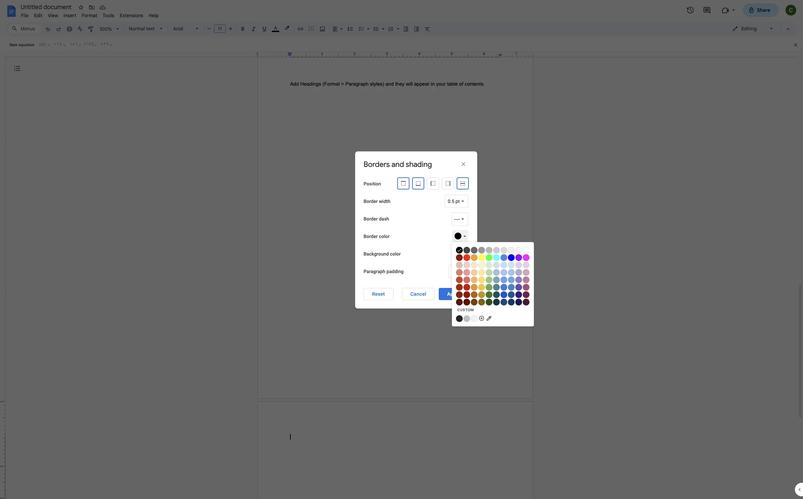 Task type: vqa. For each thing, say whether or not it's contained in the screenshot.
EDIT
no



Task type: locate. For each thing, give the bounding box(es) containing it.
border up background
[[364, 234, 378, 239]]

2 border from the top
[[364, 216, 378, 221]]

0.5 points option
[[448, 198, 460, 205]]

light cyan 3 image
[[493, 262, 500, 268]]

dark blue 3 cell
[[508, 298, 515, 305]]

pt
[[456, 199, 460, 204]]

light cornflower blue 1 cell
[[501, 276, 508, 283]]

dark gray 1 cell
[[486, 246, 493, 254]]

apply button
[[439, 288, 469, 300]]

dark magenta 1 image
[[523, 284, 530, 291]]

padding
[[387, 269, 404, 274]]

yellow image
[[478, 254, 485, 261]]

1 row from the top
[[456, 246, 530, 254]]

light red berry 1 image
[[456, 276, 463, 283]]

light green 3 cell
[[486, 261, 493, 268]]

8 row from the top
[[456, 298, 530, 305]]

share. private to only me. image
[[748, 7, 755, 13]]

light red 3 cell
[[464, 261, 471, 268]]

dark magenta 3 image
[[523, 299, 530, 305]]

magenta image
[[523, 254, 530, 261]]

dark green 1 cell
[[486, 284, 493, 291]]

border left "width"
[[364, 199, 378, 204]]

dark magenta 2 cell
[[523, 291, 530, 298]]

light orange 2 image
[[471, 269, 478, 276]]

border width list box
[[445, 195, 468, 208]]

gray image
[[493, 247, 500, 254]]

dark green 1 image
[[486, 284, 493, 291]]

custom button
[[456, 306, 530, 314]]

3 border from the top
[[364, 234, 378, 239]]

custom color #222222, close to dark gray 30 cell
[[456, 315, 463, 322]]

light gray 2 image
[[508, 247, 515, 254]]

light purple 1 cell
[[516, 276, 523, 283]]

0 vertical spatial color
[[379, 234, 390, 239]]

row
[[456, 246, 530, 254], [456, 254, 530, 261], [456, 261, 530, 268], [456, 269, 530, 276], [456, 276, 530, 283], [456, 284, 530, 291], [456, 291, 530, 298], [456, 298, 530, 305], [456, 315, 495, 322]]

dark yellow 1 cell
[[478, 284, 485, 291]]

light purple 2 image
[[516, 269, 522, 276]]

2 vertical spatial border
[[364, 234, 378, 239]]

cyan image
[[493, 254, 500, 261]]

light red berry 1 cell
[[456, 276, 463, 283]]

light purple 3 image
[[516, 262, 522, 268]]

paragraph
[[364, 269, 386, 274]]

cyan cell
[[493, 254, 500, 261]]

border dash list box
[[452, 212, 472, 226]]

and
[[392, 160, 404, 169]]

dark red 2 cell
[[464, 291, 471, 298]]

light cornflower blue 2 image
[[501, 269, 507, 276]]

border for border width
[[364, 199, 378, 204]]

reset
[[372, 291, 385, 297]]

light blue 1 cell
[[508, 276, 515, 283]]

light orange 3 image
[[471, 262, 478, 268]]

light magenta 3 cell
[[523, 261, 530, 268]]

dark red berry 1 image
[[456, 284, 463, 291]]

background
[[364, 251, 389, 257]]

dark purple 1 image
[[516, 284, 522, 291]]

border left dash
[[364, 216, 378, 221]]

dark red 1 cell
[[464, 284, 471, 291]]

color down dash
[[379, 234, 390, 239]]

light red 3 image
[[464, 262, 470, 268]]

menu bar banner
[[0, 0, 803, 499]]

custom
[[457, 308, 474, 312]]

light red 2 cell
[[464, 269, 471, 276]]

light orange 1 image
[[471, 276, 478, 283]]

yellow cell
[[478, 254, 485, 261]]

1 border from the top
[[364, 199, 378, 204]]

dark purple 3 cell
[[516, 298, 523, 305]]

position toolbar
[[394, 0, 488, 499]]

light gray 3 cell
[[516, 246, 523, 254]]

1 vertical spatial border
[[364, 216, 378, 221]]

borders
[[364, 160, 390, 169]]

dark cornflower blue 3 image
[[501, 299, 507, 305]]

borders and shading application
[[0, 0, 803, 499]]

gray cell
[[493, 246, 500, 254]]

dark blue 2 cell
[[508, 291, 515, 298]]

dark cyan 3 cell
[[493, 298, 500, 305]]

color
[[379, 234, 390, 239], [390, 251, 401, 257]]

light purple 1 image
[[516, 276, 522, 283]]

1 horizontal spatial color
[[390, 251, 401, 257]]

light purple 3 cell
[[516, 261, 523, 268]]

dark red 3 image
[[464, 299, 470, 305]]

orange image
[[471, 254, 478, 261]]

0 horizontal spatial color
[[379, 234, 390, 239]]

light green 3 image
[[486, 262, 493, 268]]

dash
[[379, 216, 389, 221]]

purple image
[[516, 254, 522, 261]]

menu bar
[[18, 9, 161, 20]]

dark cyan 1 image
[[493, 284, 500, 291]]

cancel
[[410, 291, 426, 297]]

border color
[[364, 234, 390, 239]]

blue cell
[[508, 254, 515, 261]]

light purple 2 cell
[[516, 269, 523, 276]]

3 row from the top
[[456, 261, 530, 268]]

light gray 3 image
[[516, 247, 522, 254]]

light yellow 1 image
[[478, 276, 485, 283]]

dark red 1 image
[[464, 284, 470, 291]]

borders and shading dialog
[[355, 0, 488, 499]]

dark cyan 2 cell
[[493, 291, 500, 298]]

paragraph padding list box
[[449, 265, 468, 278]]

light red 1 cell
[[464, 276, 471, 283]]

border
[[364, 199, 378, 204], [364, 216, 378, 221], [364, 234, 378, 239]]

custom color #f1f3f4, close to light gray 3 image
[[471, 315, 478, 322]]

new equation
[[9, 43, 34, 47]]

equation
[[19, 43, 34, 47]]

light cornflower blue 3 image
[[501, 262, 507, 268]]

custom color #bdc1c6, close to light gray 10 image
[[464, 315, 470, 322]]

light yellow 2 cell
[[478, 269, 485, 276]]

dark yellow 2 cell
[[478, 291, 485, 298]]

dark red berry 2 cell
[[456, 291, 463, 298]]

dark yellow 2 image
[[478, 291, 485, 298]]

5 row from the top
[[456, 276, 530, 283]]

1 vertical spatial color
[[390, 251, 401, 257]]

dark cornflower blue 2 cell
[[501, 291, 508, 298]]

dark orange 1 cell
[[471, 284, 478, 291]]

light magenta 2 image
[[523, 269, 530, 276]]

light blue 2 image
[[508, 269, 515, 276]]

light blue 3 image
[[508, 262, 515, 268]]

paragraph padding
[[364, 269, 404, 274]]

dark magenta 1 cell
[[523, 284, 530, 291]]

dark red berry 2 image
[[456, 291, 463, 298]]

position
[[364, 181, 381, 186]]

border for border color
[[364, 234, 378, 239]]

orange cell
[[471, 254, 478, 261]]

dark cornflower blue 3 cell
[[501, 298, 508, 305]]

top margin image
[[0, 402, 5, 436]]

dark gray 4 cell
[[464, 246, 471, 254]]

main toolbar
[[42, 0, 433, 318]]

dark purple 1 cell
[[516, 284, 523, 291]]

light magenta 1 cell
[[523, 276, 530, 283]]

light gray 1 cell
[[501, 246, 508, 254]]

dark yellow 3 cell
[[478, 298, 485, 305]]

white image
[[523, 247, 530, 254]]

color up padding
[[390, 251, 401, 257]]

light blue 1 image
[[508, 276, 515, 283]]

dark cornflower blue 1 image
[[501, 284, 507, 291]]

light magenta 2 cell
[[523, 269, 530, 276]]

red cell
[[464, 254, 471, 261]]

dark gray 3 image
[[471, 247, 478, 254]]

light green 2 cell
[[486, 269, 493, 276]]

dark gray 4 image
[[464, 247, 470, 254]]

black cell
[[456, 246, 463, 254]]

dark green 3 image
[[486, 299, 493, 305]]

light magenta 3 image
[[523, 262, 530, 268]]

0 vertical spatial border
[[364, 199, 378, 204]]

dark purple 3 image
[[516, 299, 522, 305]]

0.5 pt
[[448, 199, 460, 204]]



Task type: describe. For each thing, give the bounding box(es) containing it.
light green 2 image
[[486, 269, 493, 276]]

light cyan 1 image
[[493, 276, 500, 283]]

blue image
[[508, 254, 515, 261]]

light cornflower blue 3 cell
[[501, 261, 508, 268]]

dark magenta 2 image
[[523, 291, 530, 298]]

light gray 2 cell
[[508, 246, 515, 254]]

dark yellow 3 image
[[478, 299, 485, 305]]

dark orange 3 image
[[471, 299, 478, 305]]

dark yellow 1 image
[[478, 284, 485, 291]]

border dash
[[364, 216, 389, 221]]

Menus field
[[8, 24, 42, 33]]

dark purple 2 image
[[516, 291, 522, 298]]

dark red berry 3 image
[[456, 299, 463, 305]]

black image
[[456, 247, 463, 254]]

light red berry 2 cell
[[456, 269, 463, 276]]

Star checkbox
[[76, 3, 86, 12]]

9 row from the top
[[456, 315, 495, 322]]

reset button
[[364, 288, 394, 300]]

borders and shading heading
[[364, 160, 432, 169]]

light orange 3 cell
[[471, 261, 478, 268]]

dark cornflower blue 1 cell
[[501, 284, 508, 291]]

dark purple 2 cell
[[516, 291, 523, 298]]

light cyan 3 cell
[[493, 261, 500, 268]]

border for border dash
[[364, 216, 378, 221]]

light green 1 cell
[[486, 276, 493, 283]]

2 row from the top
[[456, 254, 530, 261]]

dark gray 2 cell
[[478, 246, 485, 254]]

cancel button
[[402, 288, 435, 300]]

light red berry 3 cell
[[456, 261, 463, 268]]

green cell
[[486, 254, 493, 261]]

light yellow 1 cell
[[478, 276, 485, 283]]

red berry cell
[[456, 254, 463, 261]]

dark red 2 image
[[464, 291, 470, 298]]

dark red 3 cell
[[464, 298, 471, 305]]

dark cyan 1 cell
[[493, 284, 500, 291]]

background color
[[364, 251, 401, 257]]

dark orange 2 image
[[471, 291, 478, 298]]

dark green 2 cell
[[486, 291, 493, 298]]

light yellow 3 cell
[[478, 261, 485, 268]]

light red 2 image
[[464, 269, 470, 276]]

custom color #bdc1c6, close to light gray 10 cell
[[464, 315, 471, 322]]

width
[[379, 199, 391, 204]]

magenta cell
[[523, 254, 530, 261]]

light cyan 2 cell
[[493, 269, 500, 276]]

red berry image
[[456, 254, 463, 261]]

cornflower blue image
[[501, 254, 507, 261]]

cornflower blue cell
[[501, 254, 508, 261]]

dark red berry 1 cell
[[456, 284, 463, 291]]

dark orange 3 cell
[[471, 298, 478, 305]]

dark blue 1 image
[[508, 284, 515, 291]]

new
[[9, 43, 18, 47]]

dark cyan 2 image
[[493, 291, 500, 298]]

dark blue 2 image
[[508, 291, 515, 298]]

purple cell
[[516, 254, 523, 261]]

apply
[[447, 291, 461, 297]]

dark red berry 3 cell
[[456, 298, 463, 305]]

light magenta 1 image
[[523, 276, 530, 283]]

dark orange 1 image
[[471, 284, 478, 291]]

color for border color
[[379, 234, 390, 239]]

dark blue 3 image
[[508, 299, 515, 305]]

6 row from the top
[[456, 284, 530, 291]]

light cyan 1 cell
[[493, 276, 500, 283]]

light green 1 image
[[486, 276, 493, 283]]

7 row from the top
[[456, 291, 530, 298]]

light cyan 2 image
[[493, 269, 500, 276]]

dark blue 1 cell
[[508, 284, 515, 291]]

dark gray 2 image
[[478, 247, 485, 254]]

equations toolbar
[[0, 38, 803, 52]]

0.5
[[448, 199, 454, 204]]

dark gray 3 cell
[[471, 246, 478, 254]]

left margin image
[[258, 52, 292, 57]]

red image
[[464, 254, 470, 261]]

shading
[[406, 160, 432, 169]]

light cornflower blue 1 image
[[501, 276, 507, 283]]

custom color #f1f3f4, close to light gray 3 cell
[[471, 315, 478, 322]]

dark green 2 image
[[486, 291, 493, 298]]

right margin image
[[499, 52, 533, 57]]

custom menu
[[452, 242, 534, 326]]

dark orange 2 cell
[[471, 291, 478, 298]]

4 row from the top
[[456, 269, 530, 276]]

light orange 1 cell
[[471, 276, 478, 283]]

light yellow 3 image
[[478, 262, 485, 268]]

borders and shading
[[364, 160, 432, 169]]

light orange 2 cell
[[471, 269, 478, 276]]

light yellow 2 image
[[478, 269, 485, 276]]

dark cornflower blue 2 image
[[501, 291, 507, 298]]

green image
[[486, 254, 493, 261]]

light cornflower blue 2 cell
[[501, 269, 508, 276]]

light gray 1 image
[[501, 247, 507, 254]]

border width
[[364, 199, 391, 204]]

dark cyan 3 image
[[493, 299, 500, 305]]

light red 1 image
[[464, 276, 470, 283]]

light red berry 2 image
[[456, 269, 463, 276]]

Rename text field
[[18, 3, 76, 11]]

light red berry 3 image
[[456, 262, 463, 268]]

light blue 3 cell
[[508, 261, 515, 268]]

color for background color
[[390, 251, 401, 257]]

light blue 2 cell
[[508, 269, 515, 276]]

dark gray 1 image
[[486, 247, 493, 254]]

menu bar inside menu bar banner
[[18, 9, 161, 20]]

custom color #222222, close to dark gray 30 image
[[456, 315, 463, 322]]

new equation button
[[8, 40, 36, 50]]

dark green 3 cell
[[486, 298, 493, 305]]

dark magenta 3 cell
[[523, 298, 530, 305]]



